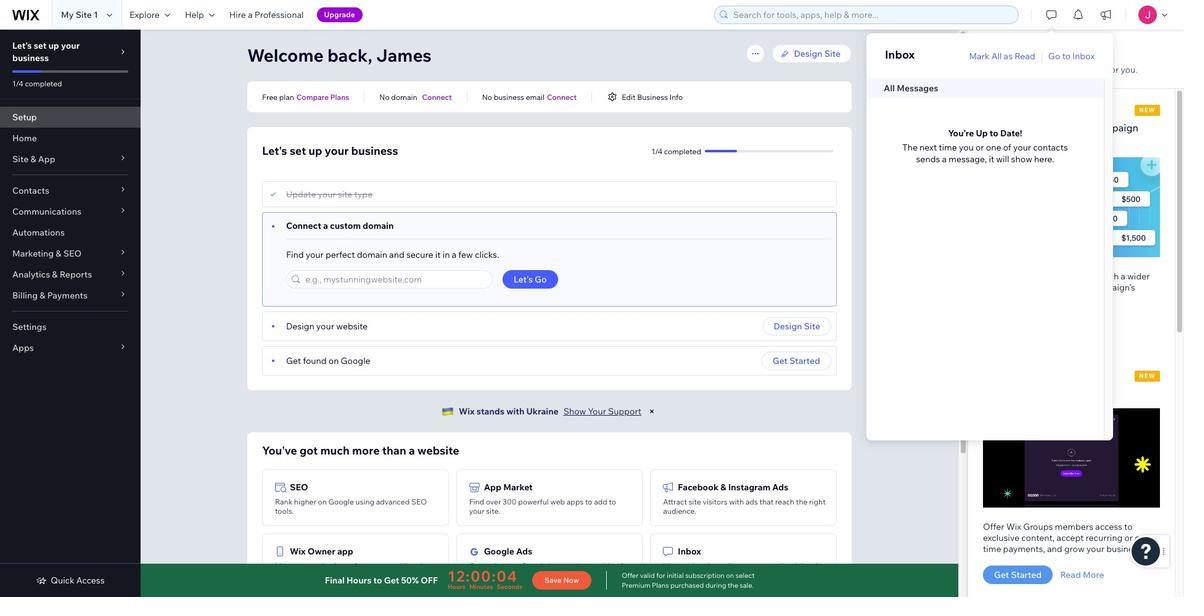 Task type: locate. For each thing, give the bounding box(es) containing it.
1/4 down business
[[652, 147, 663, 156]]

0 vertical spatial find
[[286, 249, 304, 260]]

next
[[920, 142, 938, 153]]

billing & payments
[[12, 290, 88, 301]]

0 vertical spatial wix
[[459, 406, 475, 417]]

time inside the offer wix groups members access to exclusive content, accept recurring or one- time payments, and grow your business.
[[984, 544, 1002, 555]]

website up get found on google
[[336, 321, 368, 332]]

on right "found"
[[329, 355, 339, 367]]

completed
[[25, 79, 62, 88], [665, 147, 702, 156]]

1 vertical spatial site
[[689, 497, 702, 507]]

1 new from the top
[[1140, 106, 1157, 114]]

or left one-
[[1125, 533, 1134, 544]]

your inside you're up to date! the next time you or one of your contacts sends a message, it will show here.
[[1014, 142, 1032, 153]]

site down facebook on the right bottom
[[689, 497, 702, 507]]

0 vertical spatial for
[[1108, 64, 1120, 75]]

read up updates,
[[1015, 51, 1036, 62]]

1/4 up setup
[[12, 79, 23, 88]]

1 vertical spatial let's
[[262, 144, 287, 158]]

connect down update
[[286, 220, 321, 231]]

your down "my"
[[61, 40, 80, 51]]

to left one-
[[1125, 522, 1133, 533]]

your up show
[[1014, 142, 1032, 153]]

& inside analytics & reports popup button
[[52, 269, 58, 280]]

purchased
[[671, 581, 704, 590]]

1 horizontal spatial 1/4 completed
[[652, 147, 702, 156]]

attract
[[664, 497, 688, 507]]

recurring
[[1086, 533, 1123, 544]]

0 vertical spatial let's set up your business
[[12, 40, 80, 64]]

50%
[[401, 575, 419, 586]]

chat
[[416, 562, 431, 571], [686, 571, 701, 580]]

connect link
[[422, 91, 452, 102], [547, 91, 577, 102]]

google inside rank higher on google using advanced seo tools.
[[329, 497, 354, 507]]

connect right email
[[547, 92, 577, 102]]

chat inside the view and reply to all messages and activity via email, chat & more.
[[686, 571, 701, 580]]

payments
[[47, 290, 88, 301]]

plans
[[331, 92, 350, 102], [652, 581, 669, 590]]

business inside let's set up your business
[[12, 52, 49, 64]]

0 vertical spatial the
[[797, 497, 808, 507]]

2 horizontal spatial inbox
[[1073, 51, 1095, 62]]

clicks.
[[475, 249, 500, 260]]

started for get started button
[[790, 355, 821, 367]]

a inside purchase extra ad credits to reach a wider audience and elevate your campaign's performance.
[[1122, 271, 1126, 282]]

Search for tools, apps, help & more... field
[[730, 6, 1015, 23]]

0 vertical spatial reach
[[1097, 271, 1120, 282]]

1 horizontal spatial ad
[[1045, 271, 1055, 282]]

0 horizontal spatial time
[[939, 142, 958, 153]]

2 vertical spatial ads
[[517, 546, 533, 557]]

you've
[[262, 444, 297, 458]]

ads for google
[[1073, 122, 1091, 134]]

no for no domain connect
[[380, 92, 390, 102]]

get inside "link"
[[995, 570, 1010, 581]]

with right stands
[[507, 406, 525, 417]]

set inside let's set up your business
[[34, 40, 47, 51]]

more. inside the view and reply to all messages and activity via email, chat & more.
[[709, 571, 729, 580]]

1 vertical spatial visitors
[[292, 571, 316, 580]]

from up 'final hours to get 50% off'
[[354, 562, 370, 571]]

1 horizontal spatial 1/4
[[652, 147, 663, 156]]

0 horizontal spatial or
[[976, 142, 985, 153]]

find for find over 300 powerful web apps to add to your site.
[[469, 497, 485, 507]]

on down 'google ads'
[[512, 562, 520, 571]]

apps button
[[0, 338, 141, 359]]

1 vertical spatial premium
[[622, 581, 651, 590]]

edit business info
[[622, 92, 683, 102]]

2 connect link from the left
[[547, 91, 577, 102]]

show
[[564, 406, 587, 417]]

got
[[300, 444, 318, 458]]

premium left posts
[[1036, 387, 1078, 400]]

1 horizontal spatial the
[[797, 497, 808, 507]]

0 horizontal spatial ad
[[1032, 136, 1043, 149]]

1 horizontal spatial visitors
[[703, 497, 728, 507]]

1 vertical spatial read
[[1061, 570, 1082, 581]]

0 horizontal spatial set
[[34, 40, 47, 51]]

0 horizontal spatial get started
[[773, 355, 821, 367]]

0 vertical spatial started
[[790, 355, 821, 367]]

1 vertical spatial set
[[290, 144, 306, 158]]

hire a professional link
[[222, 0, 311, 30]]

& left the reports at left top
[[52, 269, 58, 280]]

0 horizontal spatial wix
[[290, 546, 306, 557]]

1 horizontal spatial plans
[[652, 581, 669, 590]]

get started inside "link"
[[995, 570, 1042, 581]]

it left will
[[990, 154, 995, 165]]

seo right the advanced
[[412, 497, 427, 507]]

get left noticed
[[469, 562, 482, 571]]

hours left minutes
[[448, 583, 466, 591]]

0 vertical spatial set
[[34, 40, 47, 51]]

edit
[[622, 92, 636, 102]]

credits left campaign's
[[1057, 271, 1085, 282]]

find left over
[[469, 497, 485, 507]]

visitors inside manage your business from your mobile, chat with visitors & more.
[[292, 571, 316, 580]]

save now
[[545, 576, 580, 585]]

performance.
[[984, 293, 1038, 304]]

your down owner
[[305, 562, 320, 571]]

on down all
[[727, 571, 735, 580]]

0 vertical spatial get started
[[773, 355, 821, 367]]

1 horizontal spatial ads
[[773, 482, 789, 493]]

1 horizontal spatial read
[[1061, 570, 1082, 581]]

get started inside button
[[773, 355, 821, 367]]

a right hire
[[248, 9, 253, 20]]

extra inside boost your google ads campaign with extra ad credits
[[1006, 136, 1029, 149]]

google for get noticed on google by people searching for what your business offers.
[[522, 562, 547, 571]]

0 vertical spatial up
[[48, 40, 59, 51]]

read more
[[1061, 570, 1105, 581]]

inbox up reply
[[678, 546, 702, 557]]

e.g., mystunningwebsite.com field
[[302, 271, 489, 288]]

0 horizontal spatial all
[[884, 83, 896, 94]]

ad right "purchase" in the top of the page
[[1045, 271, 1055, 282]]

1 vertical spatial up
[[309, 144, 322, 158]]

2 no from the left
[[482, 92, 493, 102]]

the left right
[[797, 497, 808, 507]]

email
[[526, 92, 545, 102]]

google up noticed
[[484, 546, 515, 557]]

1 horizontal spatial let's set up your business
[[262, 144, 398, 158]]

wider
[[1128, 271, 1151, 282]]

wix
[[459, 406, 475, 417], [1007, 522, 1022, 533], [290, 546, 306, 557]]

tools.
[[275, 507, 294, 516]]

plans down the valid
[[652, 581, 669, 590]]

attract site visitors with ads that reach the right audience.
[[664, 497, 826, 516]]

or inside you're up to date! the next time you or one of your contacts sends a message, it will show here.
[[976, 142, 985, 153]]

1 horizontal spatial all
[[992, 51, 1002, 62]]

with inside boost your google ads campaign with extra ad credits
[[984, 136, 1004, 149]]

for
[[1108, 64, 1120, 75], [620, 562, 630, 571], [657, 571, 666, 580]]

1 vertical spatial offer
[[622, 571, 639, 580]]

1 vertical spatial wix
[[1007, 522, 1022, 533]]

for right searching
[[620, 562, 630, 571]]

advanced
[[376, 497, 410, 507]]

0 vertical spatial ads
[[1073, 122, 1091, 134]]

started for get started "link"
[[1012, 570, 1042, 581]]

with left of
[[984, 136, 1004, 149]]

1 horizontal spatial from
[[1012, 387, 1034, 400]]

more. down app
[[325, 571, 344, 580]]

hours inside 12:00:04 hours minutes seconds
[[448, 583, 466, 591]]

1 horizontal spatial seo
[[290, 482, 308, 493]]

for left you.
[[1108, 64, 1120, 75]]

your inside purchase extra ad credits to reach a wider audience and elevate your campaign's performance.
[[1071, 282, 1089, 293]]

1 horizontal spatial hours
[[448, 583, 466, 591]]

upgrade button
[[317, 7, 363, 22]]

message,
[[949, 154, 988, 165]]

0 vertical spatial go
[[1049, 51, 1061, 62]]

your inside get noticed on google by people searching for what your business offers.
[[488, 571, 503, 580]]

let's go
[[514, 274, 547, 285]]

let's set up your business down "my"
[[12, 40, 80, 64]]

no left email
[[482, 92, 493, 102]]

for inside new releases product updates, personalized for you.
[[1108, 64, 1120, 75]]

ad inside purchase extra ad credits to reach a wider audience and elevate your campaign's performance.
[[1045, 271, 1055, 282]]

reply
[[697, 562, 714, 571]]

& down "home"
[[30, 154, 36, 165]]

0 horizontal spatial for
[[620, 562, 630, 571]]

or inside the offer wix groups members access to exclusive content, accept recurring or one- time payments, and grow your business.
[[1125, 533, 1134, 544]]

on inside offer valid for initial subscription on select premium plans purchased during the sale.
[[727, 571, 735, 580]]

1/4 completed down info
[[652, 147, 702, 156]]

on
[[329, 355, 339, 367], [318, 497, 327, 507], [512, 562, 520, 571], [727, 571, 735, 580]]

to left all
[[716, 562, 723, 571]]

0 horizontal spatial seo
[[63, 248, 82, 259]]

profit
[[984, 387, 1010, 400]]

domain for custom
[[363, 220, 394, 231]]

the left sale.
[[728, 581, 739, 590]]

2 more. from the left
[[709, 571, 729, 580]]

connect link for no domain connect
[[422, 91, 452, 102]]

business up 'final'
[[322, 562, 352, 571]]

your inside let's set up your business
[[61, 40, 80, 51]]

perfect
[[326, 249, 355, 260]]

on inside get noticed on google by people searching for what your business offers.
[[512, 562, 520, 571]]

it left in
[[436, 249, 441, 260]]

0 vertical spatial domain
[[391, 92, 417, 102]]

get started for get started "link"
[[995, 570, 1042, 581]]

chat inside manage your business from your mobile, chat with visitors & more.
[[416, 562, 431, 571]]

design site inside button
[[774, 321, 821, 332]]

in
[[443, 249, 450, 260]]

chat up purchased
[[686, 571, 701, 580]]

1 connect link from the left
[[422, 91, 452, 102]]

domain up the find your perfect domain and secure it in a few clicks.
[[363, 220, 394, 231]]

started inside button
[[790, 355, 821, 367]]

seo up higher
[[290, 482, 308, 493]]

with inside manage your business from your mobile, chat with visitors & more.
[[275, 571, 290, 580]]

300
[[503, 497, 517, 507]]

your right boost
[[1013, 122, 1034, 134]]

1 more. from the left
[[325, 571, 344, 580]]

connect
[[422, 92, 452, 102], [547, 92, 577, 102], [286, 220, 321, 231]]

0 horizontal spatial plans
[[331, 92, 350, 102]]

reports
[[60, 269, 92, 280]]

wix stands with ukraine show your support
[[459, 406, 642, 417]]

marketing
[[12, 248, 54, 259]]

0 horizontal spatial it
[[436, 249, 441, 260]]

with left 'final'
[[275, 571, 290, 580]]

0 vertical spatial extra
[[1006, 136, 1029, 149]]

2 vertical spatial for
[[657, 571, 666, 580]]

and left the elevate
[[1022, 282, 1038, 293]]

final
[[325, 575, 345, 586]]

a right than
[[409, 444, 415, 458]]

seo inside popup button
[[63, 248, 82, 259]]

find inside find over 300 powerful web apps to add to your site.
[[469, 497, 485, 507]]

offers.
[[537, 571, 559, 580]]

1 vertical spatial plans
[[652, 581, 669, 590]]

now
[[564, 576, 580, 585]]

and left grow
[[1048, 544, 1063, 555]]

offer inside offer valid for initial subscription on select premium plans purchased during the sale.
[[622, 571, 639, 580]]

0 vertical spatial seo
[[63, 248, 82, 259]]

1 vertical spatial design site
[[774, 321, 821, 332]]

website right than
[[418, 444, 460, 458]]

1 vertical spatial let's set up your business
[[262, 144, 398, 158]]

& for billing
[[40, 290, 45, 301]]

ad inside boost your google ads campaign with extra ad credits
[[1032, 136, 1043, 149]]

google inside get noticed on google by people searching for what your business offers.
[[522, 562, 547, 571]]

on for found
[[329, 355, 339, 367]]

find left perfect
[[286, 249, 304, 260]]

0 horizontal spatial chat
[[416, 562, 431, 571]]

premium down the valid
[[622, 581, 651, 590]]

to right the elevate
[[1087, 271, 1095, 282]]

0 horizontal spatial ads
[[517, 546, 533, 557]]

reach inside attract site visitors with ads that reach the right audience.
[[776, 497, 795, 507]]

the inside attract site visitors with ads that reach the right audience.
[[797, 497, 808, 507]]

domain for perfect
[[357, 249, 388, 260]]

1 no from the left
[[380, 92, 390, 102]]

1 horizontal spatial connect link
[[547, 91, 577, 102]]

for inside get noticed on google by people searching for what your business offers.
[[620, 562, 630, 571]]

1 horizontal spatial wix
[[459, 406, 475, 417]]

0 horizontal spatial the
[[728, 581, 739, 590]]

0 vertical spatial it
[[990, 154, 995, 165]]

2 vertical spatial let's
[[514, 274, 533, 285]]

12:00:04 hours minutes seconds
[[448, 567, 523, 591]]

0 horizontal spatial find
[[286, 249, 304, 260]]

free plan compare plans
[[262, 92, 350, 102]]

ads inside boost your google ads campaign with extra ad credits
[[1073, 122, 1091, 134]]

your left the site. at the bottom
[[469, 507, 485, 516]]

0 horizontal spatial inbox
[[678, 546, 702, 557]]

minutes
[[470, 583, 493, 591]]

your
[[588, 406, 607, 417]]

and
[[389, 249, 405, 260], [1022, 282, 1038, 293], [1048, 544, 1063, 555], [682, 562, 695, 571], [771, 562, 784, 571]]

help
[[185, 9, 204, 20]]

wix inside the offer wix groups members access to exclusive content, accept recurring or one- time payments, and grow your business.
[[1007, 522, 1022, 533]]

your right update
[[318, 189, 336, 200]]

1 vertical spatial ad
[[1045, 271, 1055, 282]]

1 horizontal spatial no
[[482, 92, 493, 102]]

web
[[551, 497, 565, 507]]

and left secure
[[389, 249, 405, 260]]

app
[[38, 154, 55, 165], [484, 482, 502, 493]]

connect down james
[[422, 92, 452, 102]]

payments,
[[1004, 544, 1046, 555]]

more. inside manage your business from your mobile, chat with visitors & more.
[[325, 571, 344, 580]]

& up analytics & reports
[[56, 248, 61, 259]]

design site button
[[763, 317, 832, 336]]

no
[[380, 92, 390, 102], [482, 92, 493, 102]]

business up seconds
[[505, 571, 535, 580]]

time left 'you'
[[939, 142, 958, 153]]

info
[[670, 92, 683, 102]]

your left perfect
[[306, 249, 324, 260]]

& left 'final'
[[318, 571, 323, 580]]

plans right the compare
[[331, 92, 350, 102]]

& inside billing & payments dropdown button
[[40, 290, 45, 301]]

0 vertical spatial site
[[338, 189, 353, 200]]

google left using
[[329, 497, 354, 507]]

hours
[[347, 575, 372, 586], [448, 583, 466, 591]]

2 vertical spatial domain
[[357, 249, 388, 260]]

0 horizontal spatial reach
[[776, 497, 795, 507]]

0 horizontal spatial connect link
[[422, 91, 452, 102]]

1 vertical spatial 1/4
[[652, 147, 663, 156]]

rank higher on google using advanced seo tools.
[[275, 497, 427, 516]]

1 horizontal spatial time
[[984, 544, 1002, 555]]

activity
[[785, 562, 810, 571]]

business up setup
[[12, 52, 49, 64]]

reach right that on the bottom right of page
[[776, 497, 795, 507]]

site up get started button
[[805, 321, 821, 332]]

& for marketing
[[56, 248, 61, 259]]

offer inside the offer wix groups members access to exclusive content, accept recurring or one- time payments, and grow your business.
[[984, 522, 1005, 533]]

& right billing
[[40, 290, 45, 301]]

up inside let's set up your business
[[48, 40, 59, 51]]

google left by
[[522, 562, 547, 571]]

business up type
[[351, 144, 398, 158]]

to left '50%'
[[374, 575, 382, 586]]

view
[[664, 562, 681, 571]]

or right 'you'
[[976, 142, 985, 153]]

1 vertical spatial for
[[620, 562, 630, 571]]

started inside "link"
[[1012, 570, 1042, 581]]

1 vertical spatial completed
[[665, 147, 702, 156]]

let's set up your business up update your site type on the left top
[[262, 144, 398, 158]]

app
[[338, 546, 353, 557]]

0 horizontal spatial no
[[380, 92, 390, 102]]

1 horizontal spatial completed
[[665, 147, 702, 156]]

james
[[377, 44, 432, 66]]

final hours to get 50% off
[[325, 575, 438, 586]]

product
[[984, 64, 1016, 75]]

off
[[421, 575, 438, 586]]

business inside get noticed on google by people searching for what your business offers.
[[505, 571, 535, 580]]

get inside button
[[773, 355, 788, 367]]

offer left the valid
[[622, 571, 639, 580]]

0 vertical spatial 1/4 completed
[[12, 79, 62, 88]]

1
[[94, 9, 98, 20]]

1 horizontal spatial get started
[[995, 570, 1042, 581]]

app up over
[[484, 482, 502, 493]]

& inside site & app popup button
[[30, 154, 36, 165]]

visitors down facebook on the right bottom
[[703, 497, 728, 507]]

0 horizontal spatial started
[[790, 355, 821, 367]]

0 horizontal spatial read
[[1015, 51, 1036, 62]]

started down design site button
[[790, 355, 821, 367]]

billing
[[12, 290, 38, 301]]

app market
[[484, 482, 533, 493]]

credits inside purchase extra ad credits to reach a wider audience and elevate your campaign's performance.
[[1057, 271, 1085, 282]]

new for profit from premium posts
[[1140, 372, 1157, 380]]

google
[[1037, 122, 1071, 134], [341, 355, 371, 367], [329, 497, 354, 507], [484, 546, 515, 557], [522, 562, 547, 571]]

visitors down owner
[[292, 571, 316, 580]]

all left as at the right top of page
[[992, 51, 1002, 62]]

2 new from the top
[[1140, 372, 1157, 380]]

0 vertical spatial 1/4
[[12, 79, 23, 88]]

0 vertical spatial plans
[[331, 92, 350, 102]]

ads up get noticed on google by people searching for what your business offers.
[[517, 546, 533, 557]]

1 vertical spatial app
[[484, 482, 502, 493]]

1 vertical spatial reach
[[776, 497, 795, 507]]

using
[[356, 497, 375, 507]]

exclusive
[[984, 533, 1020, 544]]

1 vertical spatial extra
[[1023, 271, 1043, 282]]

ads for instagram
[[773, 482, 789, 493]]

offer for offer valid for initial subscription on select premium plans purchased during the sale.
[[622, 571, 639, 580]]

1 vertical spatial time
[[984, 544, 1002, 555]]

to inside you're up to date! the next time you or one of your contacts sends a message, it will show here.
[[990, 128, 999, 139]]

marketing & seo
[[12, 248, 82, 259]]

1 vertical spatial new
[[1140, 372, 1157, 380]]

0 vertical spatial design site
[[795, 48, 841, 59]]

hours right 'final'
[[347, 575, 372, 586]]

wix for wix owner app
[[290, 546, 306, 557]]

2 horizontal spatial let's
[[514, 274, 533, 285]]

with down facebook & instagram ads
[[730, 497, 744, 507]]

1 horizontal spatial it
[[990, 154, 995, 165]]

here.
[[1035, 154, 1055, 165]]

on inside rank higher on google using advanced seo tools.
[[318, 497, 327, 507]]

read left more
[[1061, 570, 1082, 581]]

1 horizontal spatial for
[[657, 571, 666, 580]]

started down the payments,
[[1012, 570, 1042, 581]]

all left messages
[[884, 83, 896, 94]]

communications
[[12, 206, 82, 217]]

& for facebook
[[721, 482, 727, 493]]

design
[[795, 48, 823, 59], [286, 321, 315, 332], [774, 321, 803, 332]]

0 horizontal spatial completed
[[25, 79, 62, 88]]

ad up here.
[[1032, 136, 1043, 149]]

your inside the offer wix groups members access to exclusive content, accept recurring or one- time payments, and grow your business.
[[1087, 544, 1105, 555]]

extra up show
[[1006, 136, 1029, 149]]

1 horizontal spatial reach
[[1097, 271, 1120, 282]]

offer wix groups members access to exclusive content, accept recurring or one- time payments, and grow your business.
[[984, 522, 1154, 555]]

no down james
[[380, 92, 390, 102]]

a inside you're up to date! the next time you or one of your contacts sends a message, it will show here.
[[943, 154, 947, 165]]

for inside offer valid for initial subscription on select premium plans purchased during the sale.
[[657, 571, 666, 580]]

& inside marketing & seo popup button
[[56, 248, 61, 259]]

0 vertical spatial offer
[[984, 522, 1005, 533]]

support
[[609, 406, 642, 417]]

google up contacts
[[1037, 122, 1071, 134]]

2 horizontal spatial ads
[[1073, 122, 1091, 134]]

design inside button
[[774, 321, 803, 332]]

connect link down james
[[422, 91, 452, 102]]

instagram
[[729, 482, 771, 493]]

1/4 completed
[[12, 79, 62, 88], [652, 147, 702, 156]]



Task type: vqa. For each thing, say whether or not it's contained in the screenshot.
Compare
yes



Task type: describe. For each thing, give the bounding box(es) containing it.
get down mobile,
[[384, 575, 399, 586]]

& inside the view and reply to all messages and activity via email, chat & more.
[[703, 571, 707, 580]]

get started for get started button
[[773, 355, 821, 367]]

credits inside boost your google ads campaign with extra ad credits
[[1046, 136, 1078, 149]]

facebook & instagram ads
[[678, 482, 789, 493]]

settings link
[[0, 317, 141, 338]]

with inside attract site visitors with ads that reach the right audience.
[[730, 497, 744, 507]]

access
[[1096, 522, 1123, 533]]

free
[[262, 92, 278, 102]]

to inside the offer wix groups members access to exclusive content, accept recurring or one- time payments, and grow your business.
[[1125, 522, 1133, 533]]

1 horizontal spatial connect
[[422, 92, 452, 102]]

1 horizontal spatial set
[[290, 144, 306, 158]]

that
[[760, 497, 774, 507]]

app inside popup button
[[38, 154, 55, 165]]

get left "found"
[[286, 355, 301, 367]]

you're
[[949, 128, 975, 139]]

completed inside sidebar element
[[25, 79, 62, 88]]

save now button
[[533, 571, 592, 590]]

visitors inside attract site visitors with ads that reach the right audience.
[[703, 497, 728, 507]]

access
[[76, 575, 105, 586]]

site down search for tools, apps, help & more... field
[[825, 48, 841, 59]]

hours for 12:00:04
[[448, 583, 466, 591]]

than
[[382, 444, 407, 458]]

site & app button
[[0, 149, 141, 170]]

& for analytics
[[52, 269, 58, 280]]

1 horizontal spatial app
[[484, 482, 502, 493]]

0 vertical spatial all
[[992, 51, 1002, 62]]

premium inside offer valid for initial subscription on select premium plans purchased during the sale.
[[622, 581, 651, 590]]

get started link
[[984, 566, 1054, 584]]

your up update your site type on the left top
[[325, 144, 349, 158]]

you've got much more than a website
[[262, 444, 460, 458]]

automations link
[[0, 222, 141, 243]]

show
[[1012, 154, 1033, 165]]

offer for offer wix groups members access to exclusive content, accept recurring or one- time payments, and grow your business.
[[984, 522, 1005, 533]]

site left 1
[[76, 9, 92, 20]]

purchase extra ad credits to reach a wider audience and elevate your campaign's performance.
[[984, 271, 1151, 304]]

1/4 completed inside sidebar element
[[12, 79, 62, 88]]

find for find your perfect domain and secure it in a few clicks.
[[286, 249, 304, 260]]

extra inside purchase extra ad credits to reach a wider audience and elevate your campaign's performance.
[[1023, 271, 1043, 282]]

you
[[960, 142, 974, 153]]

connect link for no business email connect
[[547, 91, 577, 102]]

home link
[[0, 128, 141, 149]]

marketing & seo button
[[0, 243, 141, 264]]

analytics & reports button
[[0, 264, 141, 285]]

1 horizontal spatial website
[[418, 444, 460, 458]]

noticed
[[484, 562, 510, 571]]

let's inside button
[[514, 274, 533, 285]]

go to inbox
[[1049, 51, 1095, 62]]

quick access
[[51, 575, 105, 586]]

2 horizontal spatial connect
[[547, 92, 577, 102]]

from inside manage your business from your mobile, chat with visitors & more.
[[354, 562, 370, 571]]

time inside you're up to date! the next time you or one of your contacts sends a message, it will show here.
[[939, 142, 958, 153]]

to inside the view and reply to all messages and activity via email, chat & more.
[[716, 562, 723, 571]]

what
[[469, 571, 486, 580]]

1 vertical spatial 1/4 completed
[[652, 147, 702, 156]]

of
[[1004, 142, 1012, 153]]

new for boost your google ads campaign with extra ad credits
[[1140, 106, 1157, 114]]

content,
[[1022, 533, 1055, 544]]

few
[[459, 249, 473, 260]]

your up 'final hours to get 50% off'
[[372, 562, 388, 571]]

over
[[486, 497, 501, 507]]

people
[[559, 562, 583, 571]]

let's inside let's set up your business
[[12, 40, 32, 51]]

purchase
[[984, 271, 1021, 282]]

higher
[[294, 497, 317, 507]]

custom
[[330, 220, 361, 231]]

contacts button
[[0, 180, 141, 201]]

it inside you're up to date! the next time you or one of your contacts sends a message, it will show here.
[[990, 154, 995, 165]]

your up get found on google
[[316, 321, 334, 332]]

you're up to date! the next time you or one of your contacts sends a message, it will show here.
[[903, 128, 1069, 165]]

1 horizontal spatial let's
[[262, 144, 287, 158]]

grow
[[1065, 544, 1085, 555]]

0 vertical spatial from
[[1012, 387, 1034, 400]]

ads
[[746, 497, 758, 507]]

by
[[549, 562, 558, 571]]

powerful
[[518, 497, 549, 507]]

will
[[997, 154, 1010, 165]]

1/4 inside sidebar element
[[12, 79, 23, 88]]

automations
[[12, 227, 65, 238]]

& inside manage your business from your mobile, chat with visitors & more.
[[318, 571, 323, 580]]

sale.
[[740, 581, 754, 590]]

hire a professional
[[229, 9, 304, 20]]

1 horizontal spatial up
[[309, 144, 322, 158]]

to left add
[[586, 497, 593, 507]]

site inside attract site visitors with ads that reach the right audience.
[[689, 497, 702, 507]]

you.
[[1122, 64, 1138, 75]]

go inside button
[[535, 274, 547, 285]]

1 horizontal spatial inbox
[[886, 48, 915, 62]]

date!
[[1001, 128, 1023, 139]]

rank
[[275, 497, 293, 507]]

a right in
[[452, 249, 457, 260]]

no business email connect
[[482, 92, 577, 102]]

1 vertical spatial all
[[884, 83, 896, 94]]

communications button
[[0, 201, 141, 222]]

wix for wix stands with ukraine show your support
[[459, 406, 475, 417]]

contacts
[[1034, 142, 1069, 153]]

get inside get noticed on google by people searching for what your business offers.
[[469, 562, 482, 571]]

and inside the offer wix groups members access to exclusive content, accept recurring or one- time payments, and grow your business.
[[1048, 544, 1063, 555]]

the inside offer valid for initial subscription on select premium plans purchased during the sale.
[[728, 581, 739, 590]]

let's set up your business inside sidebar element
[[12, 40, 80, 64]]

right
[[810, 497, 826, 507]]

on for higher
[[318, 497, 327, 507]]

messages
[[734, 562, 769, 571]]

to right add
[[609, 497, 617, 507]]

subscription
[[686, 571, 725, 580]]

stands
[[477, 406, 505, 417]]

during
[[706, 581, 727, 590]]

your inside boost your google ads campaign with extra ad credits
[[1013, 122, 1034, 134]]

facebook
[[678, 482, 719, 493]]

and left activity
[[771, 562, 784, 571]]

settings
[[12, 322, 47, 333]]

1 horizontal spatial premium
[[1036, 387, 1078, 400]]

compare plans link
[[297, 91, 350, 102]]

messages
[[897, 83, 939, 94]]

all
[[725, 562, 732, 571]]

google for rank higher on google using advanced seo tools.
[[329, 497, 354, 507]]

apps
[[567, 497, 584, 507]]

update
[[286, 189, 316, 200]]

the
[[903, 142, 918, 153]]

sidebar element
[[0, 30, 141, 597]]

0 horizontal spatial website
[[336, 321, 368, 332]]

1 vertical spatial it
[[436, 249, 441, 260]]

welcome back, james
[[247, 44, 432, 66]]

go to inbox button
[[1049, 51, 1095, 62]]

one
[[987, 142, 1002, 153]]

business inside manage your business from your mobile, chat with visitors & more.
[[322, 562, 352, 571]]

to up personalized
[[1063, 51, 1071, 62]]

and inside purchase extra ad credits to reach a wider audience and elevate your campaign's performance.
[[1022, 282, 1038, 293]]

reach inside purchase extra ad credits to reach a wider audience and elevate your campaign's performance.
[[1097, 271, 1120, 282]]

owner
[[308, 546, 336, 557]]

save
[[545, 576, 562, 585]]

up
[[977, 128, 988, 139]]

hours for final
[[347, 575, 372, 586]]

1 horizontal spatial go
[[1049, 51, 1061, 62]]

site inside button
[[805, 321, 821, 332]]

google inside boost your google ads campaign with extra ad credits
[[1037, 122, 1071, 134]]

my site 1
[[61, 9, 98, 20]]

site & app
[[12, 154, 55, 165]]

site.
[[487, 507, 501, 516]]

your inside find over 300 powerful web apps to add to your site.
[[469, 507, 485, 516]]

plan
[[279, 92, 294, 102]]

& for site
[[30, 154, 36, 165]]

plans inside offer valid for initial subscription on select premium plans purchased during the sale.
[[652, 581, 669, 590]]

get found on google
[[286, 355, 371, 367]]

secure
[[407, 249, 434, 260]]

site inside popup button
[[12, 154, 29, 165]]

to inside purchase extra ad credits to reach a wider audience and elevate your campaign's performance.
[[1087, 271, 1095, 282]]

on for noticed
[[512, 562, 520, 571]]

profit from premium posts
[[984, 387, 1106, 400]]

and up offer valid for initial subscription on select premium plans purchased during the sale.
[[682, 562, 695, 571]]

a left custom
[[323, 220, 328, 231]]

1 vertical spatial seo
[[290, 482, 308, 493]]

explore
[[130, 9, 160, 20]]

as
[[1004, 51, 1013, 62]]

0 horizontal spatial connect
[[286, 220, 321, 231]]

setup link
[[0, 107, 141, 128]]

business left email
[[494, 92, 525, 102]]

no for no business email connect
[[482, 92, 493, 102]]

0 horizontal spatial site
[[338, 189, 353, 200]]

seo inside rank higher on google using advanced seo tools.
[[412, 497, 427, 507]]

back,
[[328, 44, 373, 66]]

google for get found on google
[[341, 355, 371, 367]]



